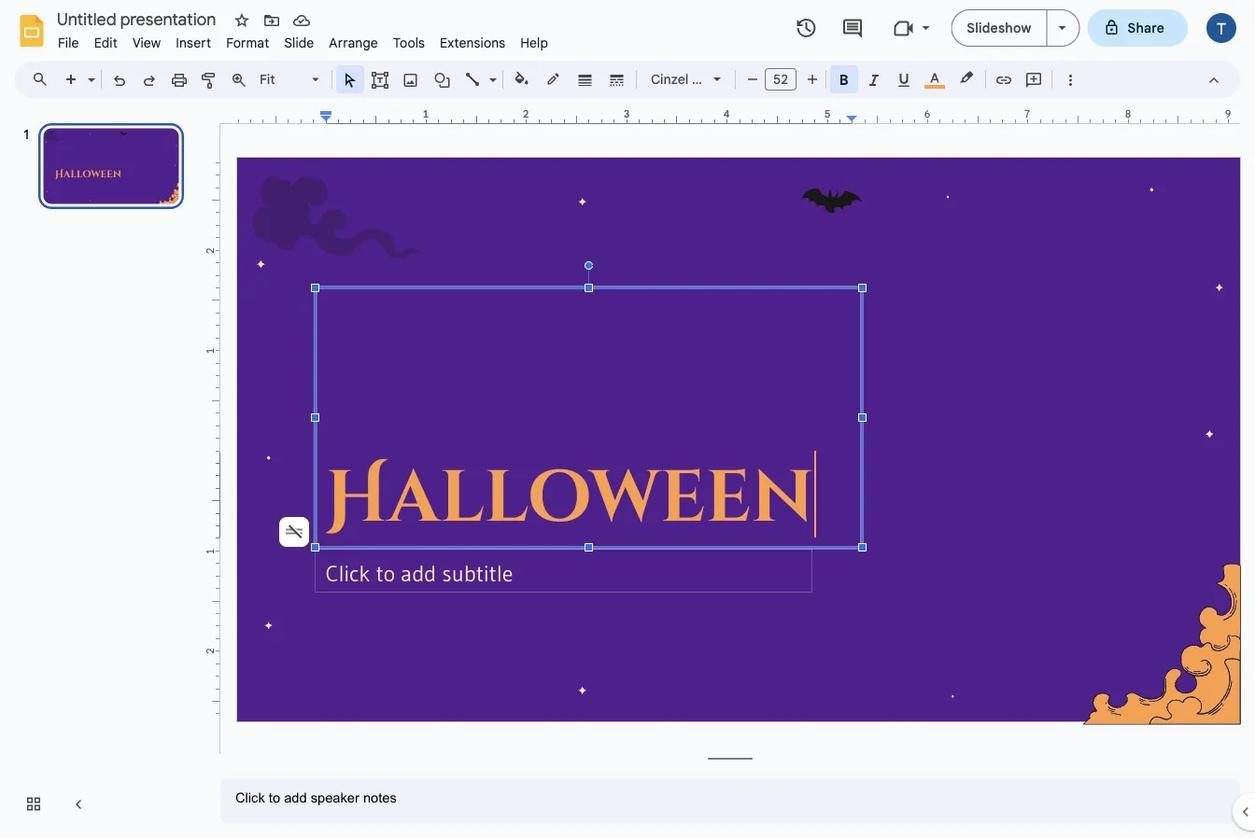 Task type: describe. For each thing, give the bounding box(es) containing it.
slideshow button
[[951, 9, 1047, 47]]

tools
[[393, 35, 425, 51]]

extensions menu item
[[433, 32, 513, 54]]

share button
[[1088, 9, 1188, 47]]

insert menu item
[[168, 32, 219, 54]]

format
[[226, 35, 269, 51]]

application containing slideshow
[[0, 0, 1255, 839]]

slideshow
[[967, 20, 1032, 36]]

menu bar banner
[[0, 0, 1255, 839]]

font list. cinzel decorative selected. option
[[651, 66, 702, 92]]

view menu item
[[125, 32, 168, 54]]

Star checkbox
[[229, 7, 255, 34]]

fill color: transparent image
[[511, 66, 533, 91]]

share
[[1128, 20, 1165, 36]]

edit
[[94, 35, 118, 51]]

do not autofit image
[[281, 519, 307, 545]]

highlight color image
[[956, 66, 977, 89]]

navigation inside application
[[0, 106, 205, 839]]

tools menu item
[[386, 32, 433, 54]]

help
[[520, 35, 548, 51]]

option inside application
[[279, 517, 309, 547]]

Font size text field
[[766, 68, 796, 91]]

3
[[204, 147, 217, 153]]

Zoom field
[[254, 66, 328, 94]]

border color: transparent image
[[543, 66, 565, 91]]

Rename text field
[[50, 7, 227, 30]]

file menu item
[[50, 32, 87, 54]]

new slide with layout image
[[83, 67, 95, 74]]

Zoom text field
[[257, 66, 309, 92]]



Task type: vqa. For each thing, say whether or not it's contained in the screenshot.
A
no



Task type: locate. For each thing, give the bounding box(es) containing it.
Font size field
[[765, 68, 804, 95]]

edit menu item
[[87, 32, 125, 54]]

shape image
[[432, 66, 453, 92]]

Menus field
[[23, 66, 64, 92]]

application
[[0, 0, 1255, 839]]

slide menu item
[[277, 32, 322, 54]]

slide
[[284, 35, 314, 51]]

navigation
[[0, 106, 205, 839]]

menu bar
[[50, 24, 556, 55]]

menu bar containing file
[[50, 24, 556, 55]]

left margin image
[[238, 109, 331, 123]]

help menu item
[[513, 32, 556, 54]]

border weight option
[[575, 66, 596, 92]]

format menu item
[[219, 32, 277, 54]]

text color image
[[925, 66, 945, 89]]

extensions
[[440, 35, 505, 51]]

view
[[133, 35, 161, 51]]

insert
[[176, 35, 211, 51]]

menu bar inside menu bar banner
[[50, 24, 556, 55]]

arrange menu item
[[322, 32, 386, 54]]

file
[[58, 35, 79, 51]]

presentation options image
[[1059, 26, 1066, 30]]

arrange
[[329, 35, 378, 51]]

option
[[279, 517, 309, 547]]

main toolbar
[[55, 0, 1085, 725]]

insert image image
[[400, 66, 422, 92]]

border dash option
[[607, 66, 628, 92]]



